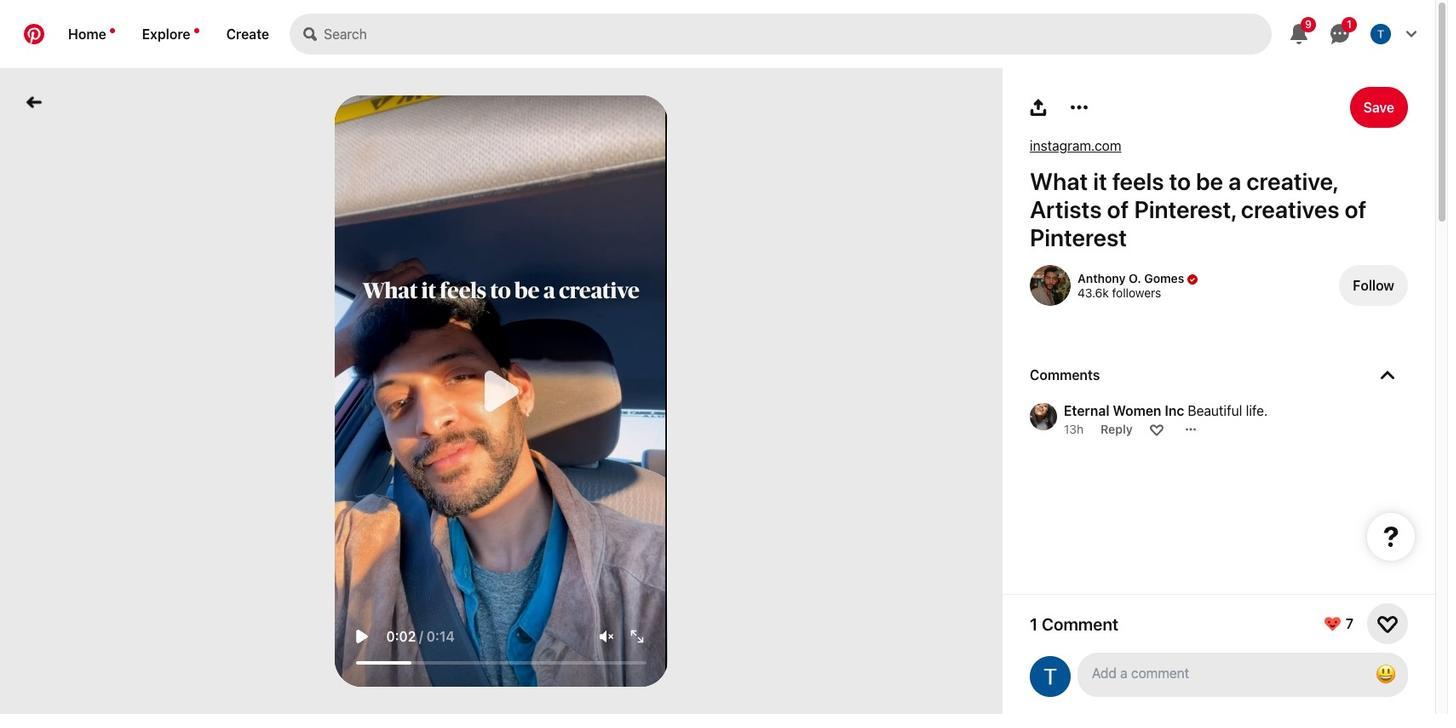 Task type: describe. For each thing, give the bounding box(es) containing it.
tara schultz image
[[1371, 24, 1392, 44]]

7
[[1346, 616, 1354, 632]]

a
[[1229, 167, 1242, 195]]

search icon image
[[304, 27, 317, 41]]

artists
[[1030, 195, 1103, 223]]

anthony o. gomes avatar link image
[[1030, 265, 1071, 306]]

0:14
[[427, 629, 455, 644]]

play image
[[356, 629, 369, 643]]

notifications image for home
[[110, 28, 115, 33]]

9
[[1306, 18, 1313, 31]]

comments
[[1030, 367, 1101, 383]]

/
[[419, 629, 423, 644]]

anthony
[[1078, 271, 1126, 286]]

follow button
[[1340, 265, 1409, 306]]

eternal women inc image
[[1030, 403, 1058, 430]]

explore link
[[128, 14, 213, 55]]

Search text field
[[324, 14, 1272, 55]]

pinterest,
[[1135, 195, 1236, 223]]

home
[[68, 26, 106, 42]]

13h
[[1065, 422, 1084, 436]]

comment
[[1042, 614, 1119, 634]]

1 comment
[[1030, 614, 1119, 634]]

2 of from the left
[[1345, 195, 1367, 223]]

pinterest
[[1030, 223, 1128, 251]]

to
[[1170, 167, 1191, 195]]

tarashultz49 image
[[1030, 656, 1071, 697]]

reply
[[1101, 422, 1133, 436]]

it
[[1094, 167, 1108, 195]]

1 for 1 comment
[[1030, 614, 1038, 634]]

creatives
[[1242, 195, 1340, 223]]

43.6k followers
[[1078, 286, 1162, 300]]

0:02 / 0:14
[[386, 629, 455, 644]]

create
[[226, 26, 269, 42]]



Task type: locate. For each thing, give the bounding box(es) containing it.
reply button
[[1101, 422, 1133, 436]]

beautiful
[[1188, 403, 1243, 418]]

notifications image right home
[[110, 28, 115, 33]]

1 for 1
[[1347, 18, 1353, 31]]

9 button
[[1279, 14, 1320, 55]]

2 notifications image from the left
[[194, 28, 199, 33]]

creative,
[[1247, 167, 1338, 195]]

43.6k
[[1078, 286, 1109, 300]]

of right the creatives
[[1345, 195, 1367, 223]]

o.
[[1129, 271, 1142, 286]]

😃
[[1376, 662, 1397, 686]]

0 horizontal spatial of
[[1108, 195, 1130, 223]]

1 horizontal spatial of
[[1345, 195, 1367, 223]]

explore
[[142, 26, 191, 42]]

domain verification icon image
[[1188, 274, 1198, 285]]

1 button
[[1320, 14, 1361, 55]]

women
[[1113, 403, 1162, 418]]

expand icon image
[[1382, 368, 1395, 382]]

inc
[[1165, 403, 1185, 418]]

1 notifications image from the left
[[110, 28, 115, 33]]

notifications image inside explore link
[[194, 28, 199, 33]]

save button
[[1351, 87, 1409, 128]]

1 left comment
[[1030, 614, 1038, 634]]

comments button
[[1030, 367, 1409, 383]]

0 vertical spatial 1
[[1347, 18, 1353, 31]]

home link
[[55, 14, 128, 55]]

react image
[[1150, 422, 1164, 436]]

be
[[1197, 167, 1224, 195]]

feels
[[1113, 167, 1165, 195]]

unmute image
[[600, 629, 614, 643]]

gomes
[[1142, 271, 1185, 286]]

of
[[1108, 195, 1130, 223], [1345, 195, 1367, 223]]

Add a comment field
[[1093, 666, 1356, 681]]

life.
[[1247, 403, 1268, 418]]

eternal women inc beautiful life.
[[1065, 403, 1268, 418]]

eternal women inc link
[[1065, 403, 1185, 418]]

1 inside button
[[1347, 18, 1353, 31]]

reaction image
[[1378, 614, 1399, 634]]

eternal
[[1065, 403, 1110, 418]]

what it feels to be a creative, artists of pinterest, creatives of pinterest
[[1030, 167, 1367, 251]]

notifications image
[[110, 28, 115, 33], [194, 28, 199, 33]]

0 horizontal spatial notifications image
[[110, 28, 115, 33]]

0 horizontal spatial 1
[[1030, 614, 1038, 634]]

instagram.com link
[[1030, 138, 1122, 153]]

save
[[1364, 100, 1395, 115]]

instagram.com
[[1030, 138, 1122, 153]]

create link
[[213, 14, 283, 55]]

anthony o.
[[1078, 271, 1142, 286]]

notifications image for explore
[[194, 28, 199, 33]]

notifications image right explore
[[194, 28, 199, 33]]

what it feels to be a creative, artists of pinterest, creatives of pinterest link
[[1030, 167, 1409, 251]]

notifications image inside home link
[[110, 28, 115, 33]]

1 vertical spatial 1
[[1030, 614, 1038, 634]]

1 left tara schultz image at the top right of page
[[1347, 18, 1353, 31]]

1
[[1347, 18, 1353, 31], [1030, 614, 1038, 634]]

follow
[[1354, 278, 1395, 293]]

what
[[1030, 167, 1089, 195]]

1 horizontal spatial notifications image
[[194, 28, 199, 33]]

1 horizontal spatial 1
[[1347, 18, 1353, 31]]

followers
[[1113, 286, 1162, 300]]

0:02
[[386, 629, 416, 644]]

of right artists
[[1108, 195, 1130, 223]]

1 of from the left
[[1108, 195, 1130, 223]]

maximize image
[[631, 629, 645, 643]]

😃 button
[[1078, 653, 1409, 697], [1370, 658, 1404, 692]]



Task type: vqa. For each thing, say whether or not it's contained in the screenshot.
Anthony O.
yes



